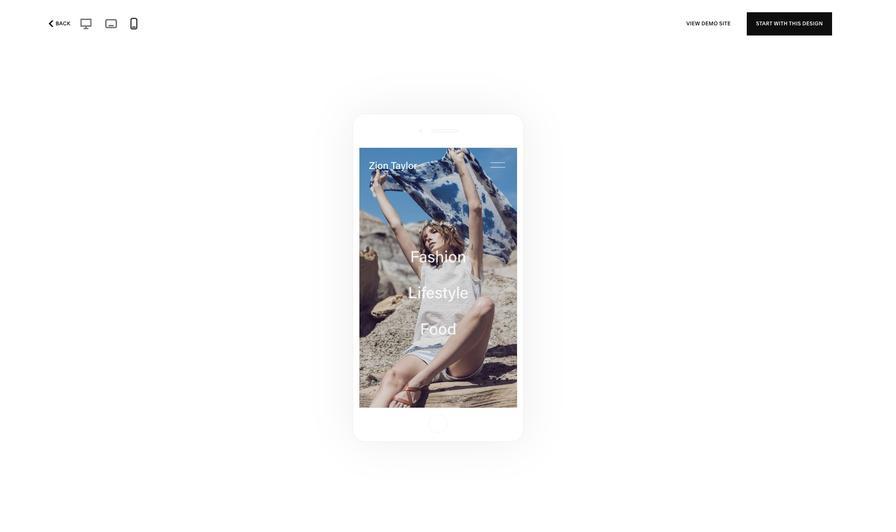 Task type: locate. For each thing, give the bounding box(es) containing it.
online
[[19, 21, 40, 30]]

suhama image
[[68, 0, 296, 159]]

remove talva from your favorites list image
[[536, 169, 546, 178]]

- right store
[[60, 21, 63, 30]]

-
[[60, 21, 63, 30], [93, 21, 96, 30], [144, 21, 147, 30], [164, 21, 167, 30], [207, 21, 209, 30], [239, 21, 242, 30], [273, 21, 275, 30]]

view demo site link
[[687, 12, 731, 35]]

- right courses
[[239, 21, 242, 30]]

start
[[757, 20, 773, 27]]

1 - from the left
[[60, 21, 63, 30]]

- right blog
[[164, 21, 167, 30]]

view
[[687, 20, 700, 27]]

preview template on a mobile device image
[[128, 17, 140, 30]]

- left blog
[[144, 21, 147, 30]]

zion image
[[324, 216, 552, 362]]

services
[[243, 21, 271, 30]]

- left preview template on a tablet device "image"
[[93, 21, 96, 30]]

online store - portfolio - memberships - blog - scheduling - courses - services - local business
[[19, 21, 325, 30]]

back
[[56, 20, 70, 27]]

blog
[[148, 21, 163, 30]]

tepito image
[[581, 0, 809, 159]]

business
[[296, 21, 325, 30]]

- left courses
[[207, 21, 209, 30]]

scheduling
[[169, 21, 205, 30]]

4 - from the left
[[164, 21, 167, 30]]

7 - from the left
[[273, 21, 275, 30]]

- left 'local'
[[273, 21, 275, 30]]

2 - from the left
[[93, 21, 96, 30]]



Task type: describe. For each thing, give the bounding box(es) containing it.
start with this design button
[[747, 12, 833, 35]]

preview template on a tablet device image
[[103, 16, 119, 31]]

view demo site
[[687, 20, 731, 27]]

local
[[277, 21, 294, 30]]

store
[[41, 21, 59, 30]]

demo
[[702, 20, 718, 27]]

portfolio
[[64, 21, 92, 30]]

5 - from the left
[[207, 21, 209, 30]]

memberships
[[98, 21, 142, 30]]

back button
[[44, 14, 73, 33]]

6 - from the left
[[239, 21, 242, 30]]

courses
[[211, 21, 238, 30]]

talva
[[324, 168, 345, 176]]

this
[[789, 20, 802, 27]]

start with this design
[[757, 20, 823, 27]]

with
[[774, 20, 788, 27]]

site
[[720, 20, 731, 27]]

3 - from the left
[[144, 21, 147, 30]]

design
[[803, 20, 823, 27]]

zion
[[324, 371, 341, 379]]

preview template on a desktop device image
[[77, 17, 95, 30]]

talva image
[[324, 0, 552, 159]]



Task type: vqa. For each thing, say whether or not it's contained in the screenshot.
template inside Make any template yours with ease.
no



